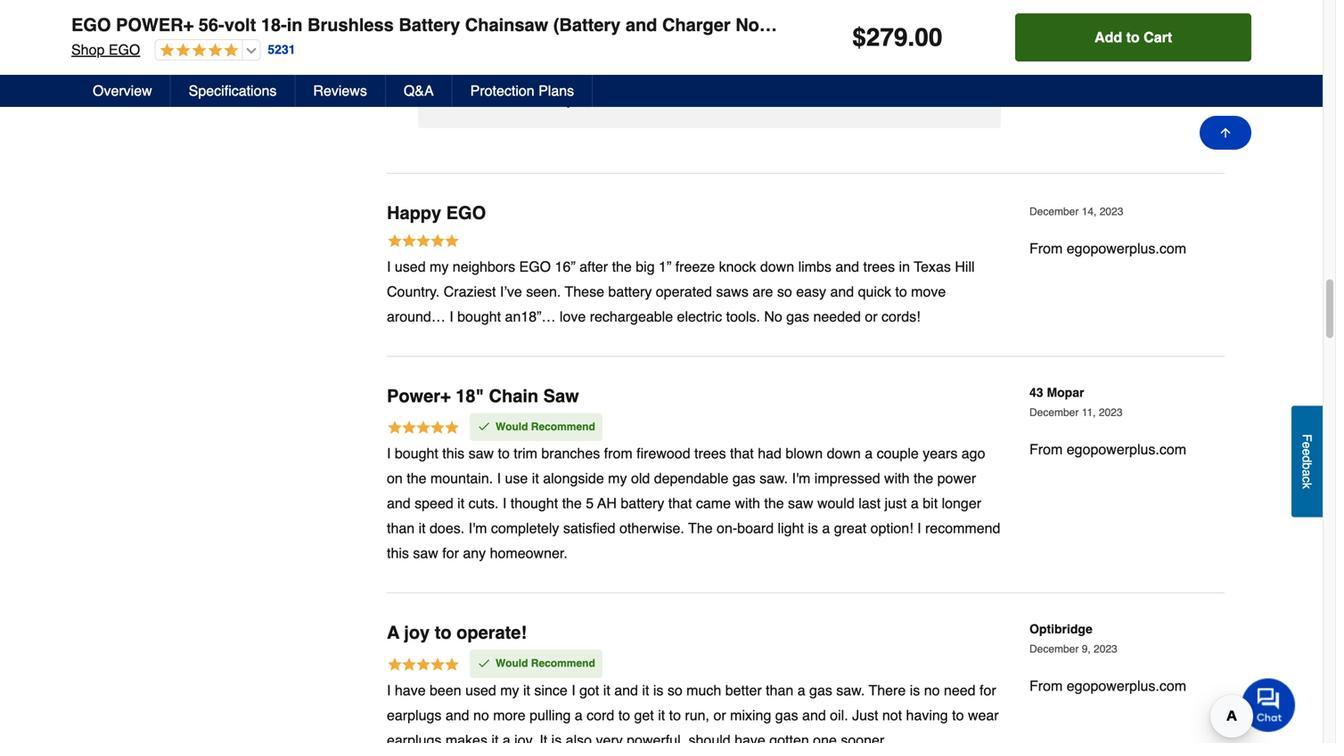 Task type: vqa. For each thing, say whether or not it's contained in the screenshot.
'How-' related to How to Measure and Prep for Cabinets
no



Task type: locate. For each thing, give the bounding box(es) containing it.
1 vertical spatial have
[[735, 732, 766, 744]]

0 horizontal spatial trees
[[695, 445, 726, 462]]

recommend up branches
[[531, 421, 595, 433]]

would right checkmark image at the left
[[496, 658, 528, 670]]

recommend up the since
[[531, 658, 595, 670]]

3 egopowerplus.com from the top
[[1067, 678, 1187, 695]]

ego up the shop
[[71, 15, 111, 35]]

the
[[678, 49, 697, 65], [612, 258, 632, 275], [407, 470, 427, 487], [914, 470, 934, 487], [562, 495, 582, 512], [764, 495, 784, 512]]

no up makes
[[473, 707, 489, 724]]

bought inside i used my neighbors ego 16" after the big 1" freeze knock down limbs and trees in texas hill country.  craziest i've seen.  these battery operated saws are so easy and quick to move around… i bought an18"… love rechargeable  electric tools.  no gas needed or cords!
[[457, 308, 501, 325]]

egopowerplus.com for operate!
[[1067, 678, 1187, 695]]

december inside optibridge december 9, 2023
[[1030, 643, 1079, 656]]

1 would recommend from the top
[[496, 421, 595, 433]]

on
[[537, 70, 553, 86], [387, 470, 403, 487]]

saw down does.
[[413, 545, 438, 562]]

0 vertical spatial egopowerplus.com
[[1067, 240, 1187, 257]]

e up d
[[1300, 442, 1315, 449]]

would for saw
[[496, 421, 528, 433]]

i right "cuts." at the bottom left
[[503, 495, 507, 512]]

1 horizontal spatial have
[[735, 732, 766, 744]]

would recommend up trim
[[496, 421, 595, 433]]

f e e d b a c k
[[1300, 434, 1315, 489]]

0 vertical spatial bought
[[457, 308, 501, 325]]

0 vertical spatial or
[[698, 70, 711, 86]]

ego inside i used my neighbors ego 16" after the big 1" freeze knock down limbs and trees in texas hill country.  craziest i've seen.  these battery operated saws are so easy and quick to move around… i bought an18"… love rechargeable  electric tools.  no gas needed or cords!
[[519, 258, 551, 275]]

1 horizontal spatial from
[[604, 445, 633, 462]]

a up k
[[1300, 470, 1315, 477]]

1 vertical spatial used
[[465, 682, 496, 699]]

2 horizontal spatial or
[[865, 308, 878, 325]]

0 vertical spatial my
[[430, 258, 449, 275]]

0 horizontal spatial no
[[473, 707, 489, 724]]

better
[[725, 682, 762, 699]]

egopowerplus.com down 9, at the bottom of page
[[1067, 678, 1187, 695]]

1 horizontal spatial or
[[714, 707, 726, 724]]

1 vertical spatial my
[[608, 470, 627, 487]]

1 vertical spatial earplugs
[[387, 732, 442, 744]]

saw. inside i have been used my it since i got it and it is so much better than a gas saw. there is no need for earplugs and no more pulling a cord to get it to run, or mixing gas and oil. just not having to wear earplugs makes it a joy. it is also very powerful, should have gotten one sooner.
[[836, 682, 865, 699]]

1 vertical spatial on
[[387, 470, 403, 487]]

my inside i bought this saw to trim branches from firewood trees that had blown down a couple years ago on the mountain. i use it alongside my old dependable gas saw. i'm impressed with the power and speed it cuts. i thought the 5 ah battery that came with the saw would last just a bit longer than it does. i'm completely satisfied otherwise. the on-board light is a great option! i recommend this saw for any homeowner.
[[608, 470, 627, 487]]

from up we
[[508, 16, 540, 32]]

so inside i used my neighbors ego 16" after the big 1" freeze knock down limbs and trees in texas hill country.  craziest i've seen.  these battery operated saws are so easy and quick to move around… i bought an18"… love rechargeable  electric tools.  no gas needed or cords!
[[777, 283, 792, 300]]

have
[[395, 682, 426, 699], [735, 732, 766, 744]]

on for facebook,
[[537, 70, 553, 86]]

1 from from the top
[[1030, 240, 1063, 257]]

have left been
[[395, 682, 426, 699]]

0 horizontal spatial in
[[287, 15, 303, 35]]

2 vertical spatial egopowerplus.com
[[1067, 678, 1187, 695]]

or down quick
[[865, 308, 878, 325]]

$ 279 . 00
[[852, 23, 943, 52]]

having
[[906, 707, 948, 724]]

charger
[[662, 15, 731, 35]]

these
[[565, 283, 604, 300]]

my inside i have been used my it since i got it and it is so much better than a gas saw. there is no need for earplugs and no more pulling a cord to get it to run, or mixing gas and oil. just not having to wear earplugs makes it a joy. it is also very powerful, should have gotten one sooner.
[[500, 682, 519, 699]]

1 horizontal spatial used
[[465, 682, 496, 699]]

5 stars image up been
[[387, 656, 460, 676]]

0 vertical spatial used
[[395, 258, 426, 275]]

this up mountain. at left
[[442, 445, 465, 462]]

that left 'had'
[[730, 445, 754, 462]]

for inside i have been used my it since i got it and it is so much better than a gas saw. there is no need for earplugs and no more pulling a cord to get it to run, or mixing gas and oil. just not having to wear earplugs makes it a joy. it is also very powerful, should have gotten one sooner.
[[980, 682, 996, 699]]

egopowerplus.com down the 14,
[[1067, 240, 1187, 257]]

2 recommend from the top
[[531, 658, 595, 670]]

that down dependable
[[668, 495, 692, 512]]

on for the
[[387, 470, 403, 487]]

e up b
[[1300, 449, 1315, 456]]

happy
[[387, 203, 441, 223]]

1 vertical spatial battery
[[621, 495, 664, 512]]

or
[[698, 70, 711, 86], [865, 308, 878, 325], [714, 707, 726, 724]]

reviews button
[[295, 75, 386, 107]]

around…
[[387, 308, 446, 325]]

trees
[[863, 258, 895, 275], [695, 445, 726, 462]]

with
[[884, 470, 910, 487], [735, 495, 760, 512]]

otherwise.
[[620, 520, 685, 537]]

my up more
[[500, 682, 519, 699]]

impressed
[[815, 470, 880, 487]]

2 egopowerplus.com from the top
[[1067, 441, 1187, 458]]

this.
[[493, 91, 519, 108]]

on left mountain. at left
[[387, 470, 403, 487]]

2 earplugs from the top
[[387, 732, 442, 744]]

1 vertical spatial would recommend
[[496, 658, 595, 670]]

2 vertical spatial or
[[714, 707, 726, 724]]

1 would from the top
[[496, 421, 528, 433]]

years
[[923, 445, 958, 462]]

saw. inside i bought this saw to trim branches from firewood trees that had blown down a couple years ago on the mountain. i use it alongside my old dependable gas saw. i'm impressed with the power and speed it cuts. i thought the 5 ah battery that came with the saw would last just a bit longer than it does. i'm completely satisfied otherwise. the on-board light is a great option! i recommend this saw for any homeowner.
[[760, 470, 788, 487]]

gas up oil.
[[810, 682, 833, 699]]

my inside i used my neighbors ego 16" after the big 1" freeze knock down limbs and trees in texas hill country.  craziest i've seen.  these battery operated saws are so easy and quick to move around… i bought an18"… love rechargeable  electric tools.  no gas needed or cords!
[[430, 258, 449, 275]]

leave
[[748, 49, 782, 65]]

0 vertical spatial 5 stars image
[[387, 233, 460, 252]]

1 vertical spatial in
[[899, 258, 910, 275]]

from egopowerplus.com down the 14,
[[1030, 240, 1187, 257]]

18"
[[456, 386, 484, 406]]

would
[[496, 421, 528, 433], [496, 658, 528, 670]]

0 vertical spatial down
[[760, 258, 794, 275]]

than right better
[[766, 682, 794, 699]]

used inside i used my neighbors ego 16" after the big 1" freeze knock down limbs and trees in texas hill country.  craziest i've seen.  these battery operated saws are so easy and quick to move around… i bought an18"… love rechargeable  electric tools.  no gas needed or cords!
[[395, 258, 426, 275]]

earplugs
[[387, 707, 442, 724], [387, 732, 442, 744]]

craziest
[[444, 283, 496, 300]]

from egopowerplus.com down 9, at the bottom of page
[[1030, 678, 1187, 695]]

from down 43 mopar december 11, 2023
[[1030, 441, 1063, 458]]

battery down old
[[621, 495, 664, 512]]

3 5 stars image from the top
[[387, 656, 460, 676]]

got
[[580, 682, 599, 699]]

0 horizontal spatial my
[[430, 258, 449, 275]]

i
[[387, 258, 391, 275], [450, 308, 454, 325], [387, 445, 391, 462], [497, 470, 501, 487], [503, 495, 507, 512], [917, 520, 921, 537], [387, 682, 391, 699], [572, 682, 576, 699]]

thank
[[523, 91, 563, 108]]

ego power+ 56-volt 18-in brushless battery chainsaw (battery and charger not included)
[[71, 15, 850, 35]]

i left been
[[387, 682, 391, 699]]

5 stars image
[[387, 233, 460, 252], [387, 420, 460, 439], [387, 656, 460, 676]]

there!
[[472, 49, 509, 65]]

2 vertical spatial saw
[[413, 545, 438, 562]]

gas
[[787, 308, 810, 325], [733, 470, 756, 487], [810, 682, 833, 699], [775, 707, 798, 724]]

big
[[636, 258, 655, 275]]

1 horizontal spatial down
[[827, 445, 861, 462]]

1 horizontal spatial trees
[[863, 258, 895, 275]]

is
[[808, 520, 818, 537], [653, 682, 664, 699], [910, 682, 920, 699], [552, 732, 562, 744]]

would right checkmark icon
[[496, 421, 528, 433]]

18-
[[261, 15, 287, 35]]

to right add
[[1127, 29, 1140, 45]]

from egopowerplus.com
[[1030, 240, 1187, 257], [1030, 441, 1187, 458], [1030, 678, 1187, 695]]

in left texas
[[899, 258, 910, 275]]

0 horizontal spatial this
[[387, 545, 409, 562]]

a up gotten
[[798, 682, 806, 699]]

at
[[729, 70, 740, 86]]

from egopowerplus.com down 11,
[[1030, 441, 1187, 458]]

2 5 stars image from the top
[[387, 420, 460, 439]]

0 vertical spatial for
[[442, 545, 459, 562]]

2 from egopowerplus.com from the top
[[1030, 441, 1187, 458]]

1 recommend from the top
[[531, 421, 595, 433]]

1 vertical spatial from
[[1030, 441, 1063, 458]]

b
[[1300, 463, 1315, 470]]

to inside i used my neighbors ego 16" after the big 1" freeze knock down limbs and trees in texas hill country.  craziest i've seen.  these battery operated saws are so easy and quick to move around… i bought an18"… love rechargeable  electric tools.  no gas needed or cords!
[[895, 283, 907, 300]]

2 from from the top
[[1030, 441, 1063, 458]]

my left old
[[608, 470, 627, 487]]

5 stars image for 18"
[[387, 420, 460, 439]]

review.
[[798, 49, 842, 65]]

i up the country.
[[387, 258, 391, 275]]

0 horizontal spatial on
[[387, 470, 403, 487]]

there
[[869, 682, 906, 699]]

battery inside i bought this saw to trim branches from firewood trees that had blown down a couple years ago on the mountain. i use it alongside my old dependable gas saw. i'm impressed with the power and speed it cuts. i thought the 5 ah battery that came with the saw would last just a bit longer than it does. i'm completely satisfied otherwise. the on-board light is a great option! i recommend this saw for any homeowner.
[[621, 495, 664, 512]]

one
[[813, 732, 837, 744]]

get
[[634, 707, 654, 724]]

a inside f e e d b a c k button
[[1300, 470, 1315, 477]]

1 5 stars image from the top
[[387, 233, 460, 252]]

1 vertical spatial bought
[[395, 445, 438, 462]]

for left 'any'
[[442, 545, 459, 562]]

ego right happy
[[446, 203, 486, 223]]

a left "joy."
[[503, 732, 511, 744]]

2023 right the 14,
[[1100, 205, 1124, 218]]

for up "wear"
[[980, 682, 996, 699]]

1 horizontal spatial on
[[537, 70, 553, 86]]

3 from from the top
[[1030, 678, 1063, 695]]

i'm down blown
[[792, 470, 811, 487]]

trees inside i bought this saw to trim branches from firewood trees that had blown down a couple years ago on the mountain. i use it alongside my old dependable gas saw. i'm impressed with the power and speed it cuts. i thought the 5 ah battery that came with the saw would last just a bit longer than it does. i'm completely satisfied otherwise. the on-board light is a great option! i recommend this saw for any homeowner.
[[695, 445, 726, 462]]

1 vertical spatial i'm
[[469, 520, 487, 537]]

operate!
[[457, 623, 527, 643]]

1 e from the top
[[1300, 442, 1315, 449]]

5
[[586, 495, 594, 512]]

would for operate!
[[496, 658, 528, 670]]

2 vertical spatial from egopowerplus.com
[[1030, 678, 1187, 695]]

0 vertical spatial from
[[1030, 240, 1063, 257]]

to down need
[[952, 707, 964, 724]]

than
[[387, 520, 415, 537], [766, 682, 794, 699]]

a left the great on the right bottom of the page
[[822, 520, 830, 537]]

from inside i bought this saw to trim branches from firewood trees that had blown down a couple years ago on the mountain. i use it alongside my old dependable gas saw. i'm impressed with the power and speed it cuts. i thought the 5 ah battery that came with the saw would last just a bit longer than it does. i'm completely satisfied otherwise. the on-board light is a great option! i recommend this saw for any homeowner.
[[604, 445, 633, 462]]

to inside button
[[1127, 29, 1140, 45]]

december 7, 2023
[[1030, 20, 1118, 32]]

saw. down 'had'
[[760, 470, 788, 487]]

on inside i bought this saw to trim branches from firewood trees that had blown down a couple years ago on the mountain. i use it alongside my old dependable gas saw. i'm impressed with the power and speed it cuts. i thought the 5 ah battery that came with the saw would last just a bit longer than it does. i'm completely satisfied otherwise. the on-board light is a great option! i recommend this saw for any homeowner.
[[387, 470, 403, 487]]

bought up mountain. at left
[[395, 445, 438, 462]]

so left "much"
[[668, 682, 683, 699]]

to inside i bought this saw to trim branches from firewood trees that had blown down a couple years ago on the mountain. i use it alongside my old dependable gas saw. i'm impressed with the power and speed it cuts. i thought the 5 ah battery that came with the saw would last just a bit longer than it does. i'm completely satisfied otherwise. the on-board light is a great option! i recommend this saw for any homeowner.
[[498, 445, 510, 462]]

0 horizontal spatial with
[[735, 495, 760, 512]]

earplugs down been
[[387, 707, 442, 724]]

2 would recommend from the top
[[496, 658, 595, 670]]

from up old
[[604, 445, 633, 462]]

1 vertical spatial egopowerplus.com
[[1067, 441, 1187, 458]]

december down mopar
[[1030, 406, 1079, 419]]

0 horizontal spatial or
[[698, 70, 711, 86]]

a left cord
[[575, 707, 583, 724]]

0 horizontal spatial used
[[395, 258, 426, 275]]

2023 inside 43 mopar december 11, 2023
[[1099, 406, 1123, 419]]

1 vertical spatial saw.
[[836, 682, 865, 699]]

i used my neighbors ego 16" after the big 1" freeze knock down limbs and trees in texas hill country.  craziest i've seen.  these battery operated saws are so easy and quick to move around… i bought an18"… love rechargeable  electric tools.  no gas needed or cords!
[[387, 258, 975, 325]]

and up makes
[[446, 707, 469, 724]]

add to cart button
[[1016, 13, 1252, 62]]

not
[[882, 707, 902, 724]]

0 vertical spatial with
[[884, 470, 910, 487]]

ego up we'll
[[929, 49, 961, 65]]

direct
[[436, 70, 471, 86]]

any
[[463, 545, 486, 562]]

2 horizontal spatial saw
[[788, 495, 814, 512]]

2 vertical spatial 5 stars image
[[387, 656, 460, 676]]

on up thank
[[537, 70, 553, 86]]

from egopowerplus.com for power+ 18" chain saw
[[1030, 441, 1187, 458]]

0 horizontal spatial that
[[668, 495, 692, 512]]

gotten
[[770, 732, 809, 744]]

0 vertical spatial recommend
[[531, 421, 595, 433]]

i down power+
[[387, 445, 391, 462]]

and
[[626, 15, 657, 35], [901, 70, 924, 86], [836, 258, 859, 275], [830, 283, 854, 300], [387, 495, 411, 512], [614, 682, 638, 699], [446, 707, 469, 724], [802, 707, 826, 724]]

0 vertical spatial saw.
[[760, 470, 788, 487]]

1 horizontal spatial bought
[[457, 308, 501, 325]]

0 vertical spatial than
[[387, 520, 415, 537]]

2023 right 11,
[[1099, 406, 1123, 419]]

5 stars image down happy
[[387, 233, 460, 252]]

4 december from the top
[[1030, 643, 1079, 656]]

in up '5231'
[[287, 15, 303, 35]]

0 vertical spatial saw
[[469, 445, 494, 462]]

0 vertical spatial would recommend
[[496, 421, 595, 433]]

ego up seen.
[[519, 258, 551, 275]]

on inside hello there! we appreciate you taking the time to leave a review. please send ego a direct message on facebook, instagram, or x at your earliest opportunity and we'll look into this. thank you!
[[537, 70, 553, 86]]

1 vertical spatial from egopowerplus.com
[[1030, 441, 1187, 458]]

it right use
[[532, 470, 539, 487]]

1 horizontal spatial with
[[884, 470, 910, 487]]

quick
[[858, 283, 891, 300]]

saw up light at the right of the page
[[788, 495, 814, 512]]

is right light at the right of the page
[[808, 520, 818, 537]]

1 vertical spatial from
[[604, 445, 633, 462]]

1 vertical spatial 5 stars image
[[387, 420, 460, 439]]

power
[[938, 470, 976, 487]]

no
[[764, 308, 783, 325]]

0 vertical spatial trees
[[863, 258, 895, 275]]

no
[[924, 682, 940, 699], [473, 707, 489, 724]]

0 vertical spatial i'm
[[792, 470, 811, 487]]

3 december from the top
[[1030, 406, 1079, 419]]

battery up 'rechargeable'
[[608, 283, 652, 300]]

0 vertical spatial on
[[537, 70, 553, 86]]

1 vertical spatial that
[[668, 495, 692, 512]]

0 vertical spatial have
[[395, 682, 426, 699]]

december left the 7,
[[1030, 20, 1079, 32]]

down inside i bought this saw to trim branches from firewood trees that had blown down a couple years ago on the mountain. i use it alongside my old dependable gas saw. i'm impressed with the power and speed it cuts. i thought the 5 ah battery that came with the saw would last just a bit longer than it does. i'm completely satisfied otherwise. the on-board light is a great option! i recommend this saw for any homeowner.
[[827, 445, 861, 462]]

1 vertical spatial down
[[827, 445, 861, 462]]

option!
[[871, 520, 913, 537]]

0 horizontal spatial saw
[[413, 545, 438, 562]]

0 vertical spatial would
[[496, 421, 528, 433]]

light
[[778, 520, 804, 537]]

1 vertical spatial with
[[735, 495, 760, 512]]

1 horizontal spatial for
[[980, 682, 996, 699]]

ago
[[962, 445, 986, 462]]

0 horizontal spatial have
[[395, 682, 426, 699]]

x
[[715, 70, 725, 86]]

earplugs left makes
[[387, 732, 442, 744]]

hello there! we appreciate you taking the time to leave a review. please send ego a direct message on facebook, instagram, or x at your earliest opportunity and we'll look into this. thank you!
[[436, 49, 972, 108]]

with down couple
[[884, 470, 910, 487]]

1 horizontal spatial that
[[730, 445, 754, 462]]

0 horizontal spatial than
[[387, 520, 415, 537]]

0 vertical spatial no
[[924, 682, 940, 699]]

dependable
[[654, 470, 729, 487]]

rechargeable
[[590, 308, 673, 325]]

reviews
[[313, 82, 367, 99]]

1 vertical spatial trees
[[695, 445, 726, 462]]

bit
[[923, 495, 938, 512]]

protection
[[470, 82, 535, 99]]

4.7 stars image
[[155, 43, 238, 59]]

1 horizontal spatial no
[[924, 682, 940, 699]]

used down checkmark image at the left
[[465, 682, 496, 699]]

the left time
[[678, 49, 697, 65]]

gas right no
[[787, 308, 810, 325]]

2023 right the 7,
[[1094, 20, 1118, 32]]

1 vertical spatial or
[[865, 308, 878, 325]]

0 horizontal spatial bought
[[395, 445, 438, 462]]

in
[[287, 15, 303, 35], [899, 258, 910, 275]]

to up cords!
[[895, 283, 907, 300]]

an18"…
[[505, 308, 556, 325]]

0 horizontal spatial for
[[442, 545, 459, 562]]

3 from egopowerplus.com from the top
[[1030, 678, 1187, 695]]

ego
[[71, 15, 111, 35], [544, 16, 575, 32], [109, 41, 140, 58], [929, 49, 961, 65], [446, 203, 486, 223], [519, 258, 551, 275]]

december down 'optibridge'
[[1030, 643, 1079, 656]]

would recommend up the since
[[496, 658, 595, 670]]

1 vertical spatial than
[[766, 682, 794, 699]]

0 horizontal spatial from
[[508, 16, 540, 32]]

or right run,
[[714, 707, 726, 724]]

from down december 14, 2023
[[1030, 240, 1063, 257]]

the inside i used my neighbors ego 16" after the big 1" freeze knock down limbs and trees in texas hill country.  craziest i've seen.  these battery operated saws are so easy and quick to move around… i bought an18"… love rechargeable  electric tools.  no gas needed or cords!
[[612, 258, 632, 275]]

egopowerplus.com down 11,
[[1067, 441, 1187, 458]]

1 horizontal spatial saw.
[[836, 682, 865, 699]]

2 horizontal spatial my
[[608, 470, 627, 487]]

couple
[[877, 445, 919, 462]]

2 vertical spatial my
[[500, 682, 519, 699]]

with up board
[[735, 495, 760, 512]]

satisfied
[[563, 520, 616, 537]]

0 vertical spatial battery
[[608, 283, 652, 300]]

e
[[1300, 442, 1315, 449], [1300, 449, 1315, 456]]

for
[[442, 545, 459, 562], [980, 682, 996, 699]]

from for operate!
[[1030, 678, 1063, 695]]

1 horizontal spatial in
[[899, 258, 910, 275]]

please
[[846, 49, 890, 65]]

just
[[852, 707, 879, 724]]

a right 00
[[965, 49, 972, 65]]

you
[[609, 49, 632, 65]]

used up the country.
[[395, 258, 426, 275]]

5 stars image down power+
[[387, 420, 460, 439]]

5231
[[268, 43, 296, 57]]

0 vertical spatial from egopowerplus.com
[[1030, 240, 1187, 257]]

than inside i have been used my it since i got it and it is so much better than a gas saw. there is no need for earplugs and no more pulling a cord to get it to run, or mixing gas and oil. just not having to wear earplugs makes it a joy. it is also very powerful, should have gotten one sooner.
[[766, 682, 794, 699]]

used inside i have been used my it since i got it and it is so much better than a gas saw. there is no need for earplugs and no more pulling a cord to get it to run, or mixing gas and oil. just not having to wear earplugs makes it a joy. it is also very powerful, should have gotten one sooner.
[[465, 682, 496, 699]]

1 vertical spatial recommend
[[531, 658, 595, 670]]

or inside i have been used my it since i got it and it is so much better than a gas saw. there is no need for earplugs and no more pulling a cord to get it to run, or mixing gas and oil. just not having to wear earplugs makes it a joy. it is also very powerful, should have gotten one sooner.
[[714, 707, 726, 724]]

to up at
[[732, 49, 744, 65]]

and right limbs
[[836, 258, 859, 275]]

0 horizontal spatial so
[[668, 682, 683, 699]]

2 december from the top
[[1030, 205, 1079, 218]]

9,
[[1082, 643, 1091, 656]]

1 horizontal spatial my
[[500, 682, 519, 699]]

1 horizontal spatial than
[[766, 682, 794, 699]]

trees up quick
[[863, 258, 895, 275]]

from for saw
[[1030, 441, 1063, 458]]

the left big at top left
[[612, 258, 632, 275]]

1 vertical spatial for
[[980, 682, 996, 699]]

not
[[736, 15, 765, 35]]

0 horizontal spatial down
[[760, 258, 794, 275]]

1 earplugs from the top
[[387, 707, 442, 724]]

recommend
[[925, 520, 1001, 537]]

this
[[442, 445, 465, 462], [387, 545, 409, 562]]

or left x
[[698, 70, 711, 86]]

0 horizontal spatial saw.
[[760, 470, 788, 487]]

for inside i bought this saw to trim branches from firewood trees that had blown down a couple years ago on the mountain. i use it alongside my old dependable gas saw. i'm impressed with the power and speed it cuts. i thought the 5 ah battery that came with the saw would last just a bit longer than it does. i'm completely satisfied otherwise. the on-board light is a great option! i recommend this saw for any homeowner.
[[442, 545, 459, 562]]

2 would from the top
[[496, 658, 528, 670]]



Task type: describe. For each thing, give the bounding box(es) containing it.
since
[[534, 682, 568, 699]]

and inside i bought this saw to trim branches from firewood trees that had blown down a couple years ago on the mountain. i use it alongside my old dependable gas saw. i'm impressed with the power and speed it cuts. i thought the 5 ah battery that came with the saw would last just a bit longer than it does. i'm completely satisfied otherwise. the on-board light is a great option! i recommend this saw for any homeowner.
[[387, 495, 411, 512]]

egopowerplus.com for saw
[[1067, 441, 1187, 458]]

1 december from the top
[[1030, 20, 1079, 32]]

i've
[[500, 283, 522, 300]]

recommend for power+ 18" chain saw
[[531, 421, 595, 433]]

gas inside i used my neighbors ego 16" after the big 1" freeze knock down limbs and trees in texas hill country.  craziest i've seen.  these battery operated saws are so easy and quick to move around… i bought an18"… love rechargeable  electric tools.  no gas needed or cords!
[[787, 308, 810, 325]]

texas
[[914, 258, 951, 275]]

love
[[560, 308, 586, 325]]

c
[[1300, 477, 1315, 483]]

thought
[[511, 495, 558, 512]]

is right the it
[[552, 732, 562, 744]]

chainsaw
[[465, 15, 548, 35]]

need
[[944, 682, 976, 699]]

freeze
[[676, 258, 715, 275]]

brushless
[[308, 15, 394, 35]]

2 e from the top
[[1300, 449, 1315, 456]]

.
[[908, 23, 915, 52]]

move
[[911, 283, 946, 300]]

is up get
[[653, 682, 664, 699]]

it left does.
[[419, 520, 426, 537]]

2023 inside optibridge december 9, 2023
[[1094, 643, 1118, 656]]

after
[[580, 258, 608, 275]]

and up get
[[614, 682, 638, 699]]

look
[[436, 91, 462, 108]]

a up earliest
[[786, 49, 794, 65]]

add to cart
[[1095, 29, 1172, 45]]

checkmark image
[[477, 656, 491, 671]]

december 14, 2023
[[1030, 205, 1124, 218]]

chat invite button image
[[1242, 678, 1296, 732]]

it left "cuts." at the bottom left
[[458, 495, 465, 512]]

easy
[[796, 283, 826, 300]]

to inside hello there! we appreciate you taking the time to leave a review. please send ego a direct message on facebook, instagram, or x at your earliest opportunity and we'll look into this. thank you!
[[732, 49, 744, 65]]

seen.
[[526, 283, 561, 300]]

appreciate
[[538, 49, 605, 65]]

overview button
[[75, 75, 171, 107]]

tools.
[[726, 308, 760, 325]]

to left get
[[618, 707, 630, 724]]

the up speed
[[407, 470, 427, 487]]

longer
[[942, 495, 982, 512]]

5 stars image for joy
[[387, 656, 460, 676]]

firewood
[[637, 445, 691, 462]]

0 vertical spatial that
[[730, 445, 754, 462]]

it left the since
[[523, 682, 530, 699]]

mopar
[[1047, 386, 1084, 400]]

would recommend for saw
[[496, 421, 595, 433]]

old
[[631, 470, 650, 487]]

k
[[1300, 483, 1315, 489]]

arrow up image
[[1219, 126, 1233, 140]]

in inside i used my neighbors ego 16" after the big 1" freeze knock down limbs and trees in texas hill country.  craziest i've seen.  these battery operated saws are so easy and quick to move around… i bought an18"… love rechargeable  electric tools.  no gas needed or cords!
[[899, 258, 910, 275]]

board
[[737, 520, 774, 537]]

protection plans
[[470, 82, 574, 99]]

chain
[[489, 386, 539, 406]]

also
[[566, 732, 592, 744]]

pulling
[[530, 707, 571, 724]]

or inside i used my neighbors ego 16" after the big 1" freeze knock down limbs and trees in texas hill country.  craziest i've seen.  these battery operated saws are so easy and quick to move around… i bought an18"… love rechargeable  electric tools.  no gas needed or cords!
[[865, 308, 878, 325]]

cords!
[[882, 308, 921, 325]]

1 vertical spatial saw
[[788, 495, 814, 512]]

00
[[915, 23, 943, 52]]

mixing
[[730, 707, 771, 724]]

battery inside i used my neighbors ego 16" after the big 1" freeze knock down limbs and trees in texas hill country.  craziest i've seen.  these battery operated saws are so easy and quick to move around… i bought an18"… love rechargeable  electric tools.  no gas needed or cords!
[[608, 283, 652, 300]]

just
[[885, 495, 907, 512]]

1"
[[659, 258, 672, 275]]

the inside hello there! we appreciate you taking the time to leave a review. please send ego a direct message on facebook, instagram, or x at your earliest opportunity and we'll look into this. thank you!
[[678, 49, 697, 65]]

response
[[436, 16, 504, 32]]

it down more
[[492, 732, 499, 744]]

5 stars image for ego
[[387, 233, 460, 252]]

than inside i bought this saw to trim branches from firewood trees that had blown down a couple years ago on the mountain. i use it alongside my old dependable gas saw. i'm impressed with the power and speed it cuts. i thought the 5 ah battery that came with the saw would last just a bit longer than it does. i'm completely satisfied otherwise. the on-board light is a great option! i recommend this saw for any homeowner.
[[387, 520, 415, 537]]

would recommend for operate!
[[496, 658, 595, 670]]

branches
[[542, 445, 600, 462]]

is inside i bought this saw to trim branches from firewood trees that had blown down a couple years ago on the mountain. i use it alongside my old dependable gas saw. i'm impressed with the power and speed it cuts. i thought the 5 ah battery that came with the saw would last just a bit longer than it does. i'm completely satisfied otherwise. the on-board light is a great option! i recommend this saw for any homeowner.
[[808, 520, 818, 537]]

43
[[1030, 386, 1044, 400]]

december inside 43 mopar december 11, 2023
[[1030, 406, 1079, 419]]

1 horizontal spatial i'm
[[792, 470, 811, 487]]

optibridge
[[1030, 622, 1093, 637]]

plans
[[539, 82, 574, 99]]

and up needed
[[830, 283, 854, 300]]

is right there in the bottom of the page
[[910, 682, 920, 699]]

q&a button
[[386, 75, 453, 107]]

i left use
[[497, 470, 501, 487]]

very
[[596, 732, 623, 744]]

i bought this saw to trim branches from firewood trees that had blown down a couple years ago on the mountain. i use it alongside my old dependable gas saw. i'm impressed with the power and speed it cuts. i thought the 5 ah battery that came with the saw would last just a bit longer than it does. i'm completely satisfied otherwise. the on-board light is a great option! i recommend this saw for any homeowner.
[[387, 445, 1001, 562]]

time
[[701, 49, 728, 65]]

to left run,
[[669, 707, 681, 724]]

down inside i used my neighbors ego 16" after the big 1" freeze knock down limbs and trees in texas hill country.  craziest i've seen.  these battery operated saws are so easy and quick to move around… i bought an18"… love rechargeable  electric tools.  no gas needed or cords!
[[760, 258, 794, 275]]

a joy to operate!
[[387, 623, 527, 643]]

power+
[[116, 15, 194, 35]]

included)
[[770, 15, 850, 35]]

f e e d b a c k button
[[1292, 406, 1323, 517]]

i have been used my it since i got it and it is so much better than a gas saw. there is no need for earplugs and no more pulling a cord to get it to run, or mixing gas and oil. just not having to wear earplugs makes it a joy. it is also very powerful, should have gotten one sooner.
[[387, 682, 999, 744]]

0 horizontal spatial i'm
[[469, 520, 487, 537]]

last
[[859, 495, 881, 512]]

you!
[[567, 91, 593, 108]]

it right got
[[603, 682, 611, 699]]

and inside hello there! we appreciate you taking the time to leave a review. please send ego a direct message on facebook, instagram, or x at your earliest opportunity and we'll look into this. thank you!
[[901, 70, 924, 86]]

56-
[[199, 15, 224, 35]]

saw
[[544, 386, 579, 406]]

ego inside hello there! we appreciate you taking the time to leave a review. please send ego a direct message on facebook, instagram, or x at your earliest opportunity and we'll look into this. thank you!
[[929, 49, 961, 65]]

saws
[[716, 283, 749, 300]]

1 egopowerplus.com from the top
[[1067, 240, 1187, 257]]

trees inside i used my neighbors ego 16" after the big 1" freeze knock down limbs and trees in texas hill country.  craziest i've seen.  these battery operated saws are so easy and quick to move around… i bought an18"… love rechargeable  electric tools.  no gas needed or cords!
[[863, 258, 895, 275]]

customer
[[579, 16, 646, 32]]

protection plans button
[[453, 75, 593, 107]]

joy
[[404, 623, 430, 643]]

would
[[817, 495, 855, 512]]

the left 5
[[562, 495, 582, 512]]

d
[[1300, 456, 1315, 463]]

into
[[466, 91, 489, 108]]

$
[[852, 23, 866, 52]]

1 vertical spatial this
[[387, 545, 409, 562]]

ego up appreciate
[[544, 16, 575, 32]]

gas inside i bought this saw to trim branches from firewood trees that had blown down a couple years ago on the mountain. i use it alongside my old dependable gas saw. i'm impressed with the power and speed it cuts. i thought the 5 ah battery that came with the saw would last just a bit longer than it does. i'm completely satisfied otherwise. the on-board light is a great option! i recommend this saw for any homeowner.
[[733, 470, 756, 487]]

it up get
[[642, 682, 649, 699]]

i down craziest
[[450, 308, 454, 325]]

0 vertical spatial in
[[287, 15, 303, 35]]

it right get
[[658, 707, 665, 724]]

or inside hello there! we appreciate you taking the time to leave a review. please send ego a direct message on facebook, instagram, or x at your earliest opportunity and we'll look into this. thank you!
[[698, 70, 711, 86]]

so inside i have been used my it since i got it and it is so much better than a gas saw. there is no need for earplugs and no more pulling a cord to get it to run, or mixing gas and oil. just not having to wear earplugs makes it a joy. it is also very powerful, should have gotten one sooner.
[[668, 682, 683, 699]]

from egopowerplus.com for a joy to operate!
[[1030, 678, 1187, 695]]

the up light at the right of the page
[[764, 495, 784, 512]]

wear
[[968, 707, 999, 724]]

the
[[688, 520, 713, 537]]

cuts.
[[469, 495, 499, 512]]

operated
[[656, 283, 712, 300]]

f
[[1300, 434, 1315, 442]]

i left got
[[572, 682, 576, 699]]

blown
[[786, 445, 823, 462]]

1 horizontal spatial saw
[[469, 445, 494, 462]]

facebook,
[[556, 70, 623, 86]]

powerful,
[[627, 732, 685, 744]]

volt
[[224, 15, 256, 35]]

more
[[493, 707, 526, 724]]

on-
[[717, 520, 737, 537]]

checkmark image
[[477, 420, 491, 434]]

14,
[[1082, 205, 1097, 218]]

a left couple
[[865, 445, 873, 462]]

joy.
[[515, 732, 536, 744]]

ego right the shop
[[109, 41, 140, 58]]

1 vertical spatial no
[[473, 707, 489, 724]]

specifications
[[189, 82, 277, 99]]

and up one
[[802, 707, 826, 724]]

0 vertical spatial from
[[508, 16, 540, 32]]

i right option!
[[917, 520, 921, 537]]

and up the taking
[[626, 15, 657, 35]]

recommend for a joy to operate!
[[531, 658, 595, 670]]

taking
[[636, 49, 674, 65]]

much
[[687, 682, 722, 699]]

hill
[[955, 258, 975, 275]]

the up bit
[[914, 470, 934, 487]]

1 from egopowerplus.com from the top
[[1030, 240, 1187, 257]]

1 horizontal spatial this
[[442, 445, 465, 462]]

bought inside i bought this saw to trim branches from firewood trees that had blown down a couple years ago on the mountain. i use it alongside my old dependable gas saw. i'm impressed with the power and speed it cuts. i thought the 5 ah battery that came with the saw would last just a bit longer than it does. i'm completely satisfied otherwise. the on-board light is a great option! i recommend this saw for any homeowner.
[[395, 445, 438, 462]]

does.
[[430, 520, 465, 537]]

a left bit
[[911, 495, 919, 512]]

to right joy
[[435, 623, 452, 643]]

gas up gotten
[[775, 707, 798, 724]]

earliest
[[776, 70, 822, 86]]



